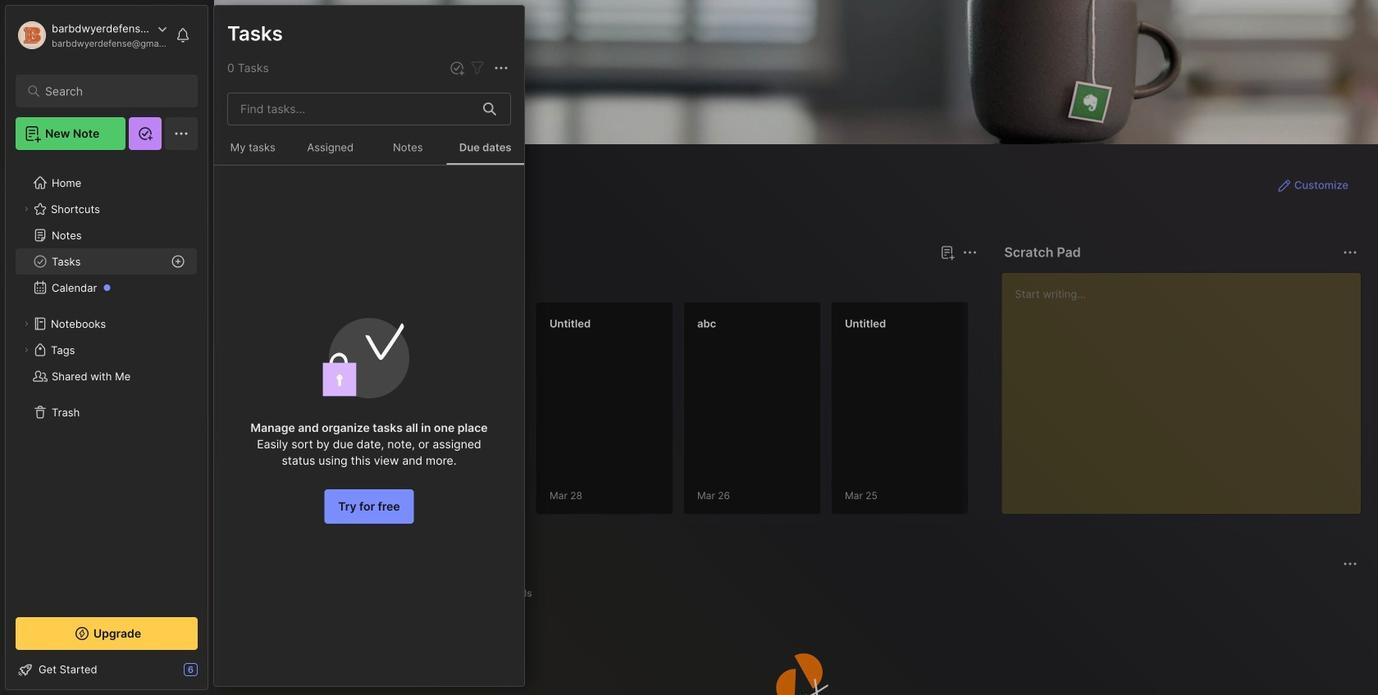 Task type: locate. For each thing, give the bounding box(es) containing it.
tree
[[6, 160, 208, 603]]

Help and Learning task checklist field
[[6, 657, 208, 683]]

tab
[[244, 272, 292, 292], [244, 584, 306, 604], [494, 584, 540, 604]]

Find tasks… text field
[[230, 96, 473, 123]]

expand notebooks image
[[21, 319, 31, 329]]

row group
[[240, 302, 1274, 525]]

None search field
[[45, 81, 176, 101]]

none search field inside main element
[[45, 81, 176, 101]]

filter tasks image
[[468, 58, 487, 78]]

Search text field
[[45, 84, 176, 99]]

tab list
[[244, 584, 1355, 604]]

expand tags image
[[21, 345, 31, 355]]



Task type: vqa. For each thing, say whether or not it's contained in the screenshot.
'Main' element at the left
yes



Task type: describe. For each thing, give the bounding box(es) containing it.
new task image
[[449, 60, 465, 76]]

click to collapse image
[[207, 665, 219, 685]]

main element
[[0, 0, 213, 696]]

Filter tasks field
[[468, 58, 487, 78]]

Account field
[[16, 19, 167, 52]]

More actions and view options field
[[487, 58, 511, 78]]

more actions and view options image
[[491, 58, 511, 78]]

Start writing… text field
[[1015, 273, 1360, 501]]

tree inside main element
[[6, 160, 208, 603]]



